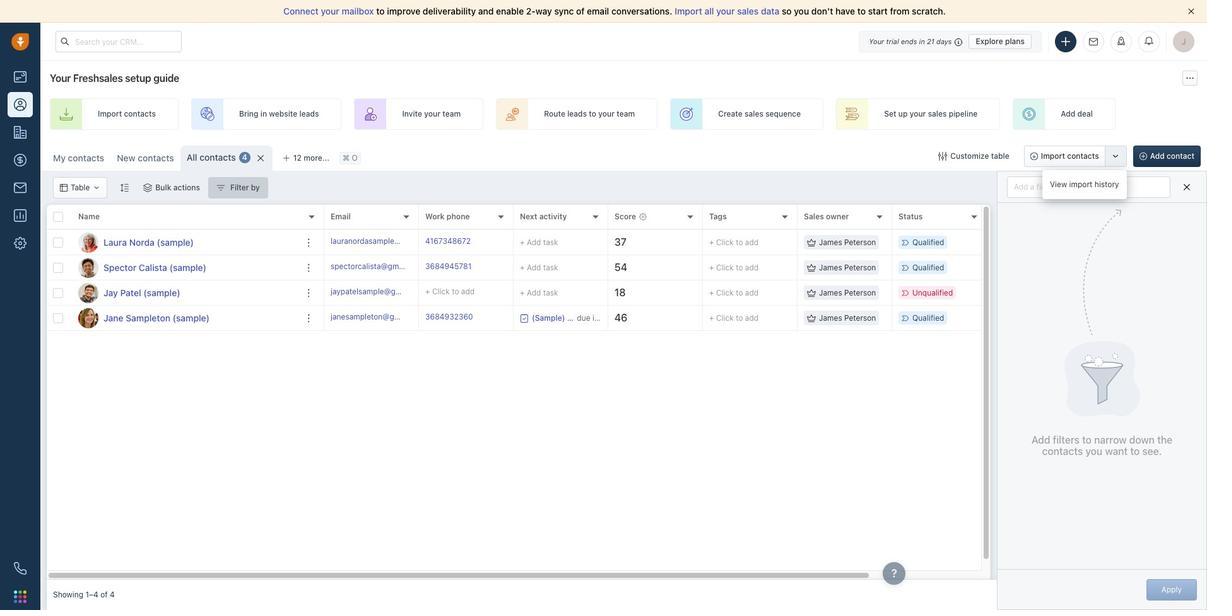 Task type: describe. For each thing, give the bounding box(es) containing it.
4 inside all contacts 4
[[242, 153, 247, 162]]

history
[[1095, 180, 1119, 189]]

import contacts button
[[1024, 146, 1105, 167]]

jaypatelsample@gmail.com + click to add
[[331, 287, 475, 297]]

customize
[[951, 151, 989, 161]]

customize table
[[951, 151, 1010, 161]]

james for 18
[[819, 288, 842, 298]]

filters
[[1053, 435, 1080, 446]]

jay patel (sample) link
[[103, 287, 180, 299]]

press space to select this row. row containing jane sampleton (sample)
[[47, 306, 324, 331]]

all contacts 4
[[187, 152, 247, 163]]

my contacts
[[53, 153, 104, 163]]

email
[[331, 212, 351, 222]]

field
[[1037, 182, 1052, 192]]

you inside add filters to narrow down the contacts you want to see.
[[1086, 446, 1103, 457]]

james for 46
[[819, 314, 842, 323]]

46
[[615, 312, 627, 324]]

add for 54
[[745, 263, 759, 273]]

sampleton
[[126, 313, 170, 323]]

+ add task for 54
[[520, 263, 558, 272]]

days
[[937, 37, 952, 45]]

container_wx8msf4aqz5i3rn1 image inside bulk actions button
[[143, 184, 152, 192]]

3684945781
[[425, 262, 472, 271]]

j image
[[78, 283, 98, 303]]

0 vertical spatial import
[[675, 6, 702, 16]]

bring in website leads link
[[191, 98, 342, 130]]

12 more...
[[293, 153, 329, 163]]

and
[[478, 6, 494, 16]]

add contact
[[1150, 151, 1195, 161]]

setup
[[125, 73, 151, 84]]

add filters to narrow down the contacts you want to see.
[[1032, 435, 1173, 457]]

connect your mailbox to improve deliverability and enable 2-way sync of email conversations. import all your sales data so you don't have to start from scratch.
[[283, 6, 946, 16]]

your right all
[[716, 6, 735, 16]]

press space to select this row. row containing jay patel (sample)
[[47, 281, 324, 306]]

next
[[520, 212, 537, 222]]

54
[[615, 262, 627, 273]]

your inside set up your sales pipeline link
[[910, 109, 926, 119]]

james peterson for 54
[[819, 263, 876, 273]]

4167348672 link
[[425, 236, 471, 249]]

contact
[[1167, 151, 1195, 161]]

12 more... button
[[276, 150, 336, 167]]

jay patel (sample)
[[103, 287, 180, 298]]

sales inside 'link'
[[745, 109, 763, 119]]

add inside add contact button
[[1150, 151, 1165, 161]]

showing
[[53, 591, 83, 600]]

(sample) for jane sampleton (sample)
[[173, 313, 210, 323]]

sequence
[[766, 109, 801, 119]]

actions
[[173, 183, 200, 192]]

james peterson for 46
[[819, 314, 876, 323]]

calista
[[139, 262, 167, 273]]

press space to select this row. row containing 54
[[324, 256, 1107, 281]]

work phone
[[425, 212, 470, 222]]

deal
[[1078, 109, 1093, 119]]

your freshsales setup guide
[[50, 73, 179, 84]]

press space to select this row. row containing spector calista (sample)
[[47, 256, 324, 281]]

connect your mailbox link
[[283, 6, 376, 16]]

3684945781 link
[[425, 261, 472, 275]]

james for 37
[[819, 238, 842, 247]]

click for 37
[[716, 238, 734, 247]]

+ add task for 37
[[520, 238, 558, 247]]

phone image
[[14, 563, 27, 576]]

peterson for 54
[[844, 263, 876, 273]]

jane
[[103, 313, 123, 323]]

jane sampleton (sample) link
[[103, 312, 210, 325]]

import contacts link
[[50, 98, 179, 130]]

import contacts group
[[1024, 146, 1127, 167]]

1 horizontal spatial of
[[576, 6, 585, 16]]

down
[[1129, 435, 1155, 446]]

⌘ o
[[343, 154, 358, 163]]

(sample) for jay patel (sample)
[[143, 287, 180, 298]]

next activity
[[520, 212, 567, 222]]

spectorcalista@gmail.com
[[331, 262, 424, 271]]

contacts inside button
[[1067, 151, 1099, 161]]

click for 46
[[716, 314, 734, 323]]

showing 1–4 of 4
[[53, 591, 115, 600]]

add for 18
[[745, 288, 759, 298]]

bulk
[[155, 183, 171, 192]]

import for import contacts button on the right of the page
[[1041, 151, 1065, 161]]

jane sampleton (sample)
[[103, 313, 210, 323]]

add contact button
[[1133, 146, 1201, 167]]

all
[[705, 6, 714, 16]]

bring in website leads
[[239, 109, 319, 119]]

table
[[991, 151, 1010, 161]]

all contacts link
[[187, 151, 236, 164]]

Search your CRM... text field
[[56, 31, 182, 52]]

filter by button
[[208, 177, 268, 199]]

contacts inside add filters to narrow down the contacts you want to see.
[[1042, 446, 1083, 457]]

press space to select this row. row containing laura norda (sample)
[[47, 230, 324, 256]]

2 leads from the left
[[567, 109, 587, 119]]

improve
[[387, 6, 420, 16]]

+ add task for 18
[[520, 288, 558, 298]]

your inside invite your team link
[[424, 109, 440, 119]]

bulk actions button
[[135, 177, 208, 199]]

bring
[[239, 109, 258, 119]]

spector calista (sample) link
[[103, 262, 206, 274]]

filter
[[1064, 182, 1080, 192]]

a
[[1030, 182, 1035, 192]]

team inside route leads to your team link
[[617, 109, 635, 119]]

container_wx8msf4aqz5i3rn1 image inside table popup button
[[60, 184, 68, 192]]

import contacts for import contacts button on the right of the page
[[1041, 151, 1099, 161]]

row group containing laura norda (sample)
[[47, 230, 324, 331]]

your inside route leads to your team link
[[598, 109, 615, 119]]

website
[[269, 109, 297, 119]]

work
[[425, 212, 445, 222]]

james peterson for 37
[[819, 238, 876, 247]]

view import history
[[1050, 180, 1119, 189]]

container_wx8msf4aqz5i3rn1 image inside customize table button
[[939, 152, 947, 161]]

janesampleton@gmail.com link
[[331, 312, 426, 325]]

table
[[71, 183, 90, 193]]

3684932360
[[425, 312, 473, 322]]

table button
[[53, 177, 107, 199]]

import contacts for import contacts 'link'
[[98, 109, 156, 119]]

qualified for 37
[[912, 238, 944, 247]]

press space to select this row. row containing 18
[[324, 281, 1107, 306]]

peterson for 37
[[844, 238, 876, 247]]

click for 18
[[716, 288, 734, 298]]

laura norda (sample) link
[[103, 236, 194, 249]]

invite your team link
[[354, 98, 484, 130]]

conversations.
[[611, 6, 672, 16]]



Task type: locate. For each thing, give the bounding box(es) containing it.
12
[[293, 153, 302, 163]]

contacts up view import history
[[1067, 151, 1099, 161]]

0 horizontal spatial 4
[[110, 591, 115, 600]]

name row
[[47, 205, 324, 230]]

import contacts inside import contacts 'link'
[[98, 109, 156, 119]]

2 vertical spatial qualified
[[912, 314, 944, 323]]

sales owner
[[804, 212, 849, 222]]

spectorcalista@gmail.com link
[[331, 261, 424, 275]]

james for 54
[[819, 263, 842, 273]]

1 vertical spatial your
[[50, 73, 71, 84]]

add inside add filters to narrow down the contacts you want to see.
[[1032, 435, 1050, 446]]

1 row group from the left
[[47, 230, 324, 331]]

explore
[[976, 36, 1003, 46]]

import left all
[[675, 6, 702, 16]]

0 vertical spatial qualified
[[912, 238, 944, 247]]

add a field to filter
[[1014, 182, 1080, 192]]

2-
[[526, 6, 536, 16]]

2 + click to add from the top
[[709, 263, 759, 273]]

import up view on the top of page
[[1041, 151, 1065, 161]]

status
[[899, 212, 923, 222]]

spector
[[103, 262, 136, 273]]

connect
[[283, 6, 319, 16]]

0 horizontal spatial you
[[794, 6, 809, 16]]

1 vertical spatial in
[[260, 109, 267, 119]]

1 horizontal spatial your
[[869, 37, 884, 45]]

jaypatelsample@gmail.com link
[[331, 286, 428, 300]]

add for 46
[[745, 314, 759, 323]]

1 team from the left
[[443, 109, 461, 119]]

leads
[[299, 109, 319, 119], [567, 109, 587, 119]]

1 vertical spatial import contacts
[[1041, 151, 1099, 161]]

(sample) right calista
[[170, 262, 206, 273]]

contacts down setup
[[124, 109, 156, 119]]

don't
[[811, 6, 833, 16]]

⌘
[[343, 154, 350, 163]]

your right invite
[[424, 109, 440, 119]]

phone element
[[8, 557, 33, 582]]

1 peterson from the top
[[844, 238, 876, 247]]

4 + click to add from the top
[[709, 314, 759, 323]]

my contacts button
[[47, 146, 111, 171], [53, 153, 104, 163]]

j image
[[78, 308, 98, 328]]

your right route
[[598, 109, 615, 119]]

21
[[927, 37, 935, 45]]

0 horizontal spatial of
[[100, 591, 108, 600]]

1 james from the top
[[819, 238, 842, 247]]

team inside invite your team link
[[443, 109, 461, 119]]

team
[[443, 109, 461, 119], [617, 109, 635, 119]]

so
[[782, 6, 792, 16]]

leads right "website"
[[299, 109, 319, 119]]

spector calista (sample)
[[103, 262, 206, 273]]

all
[[187, 152, 197, 163]]

0 horizontal spatial your
[[50, 73, 71, 84]]

new contacts button
[[111, 146, 180, 171], [117, 153, 174, 163]]

close image
[[1188, 8, 1195, 15]]

press space to select this row. row containing 37
[[324, 230, 1107, 256]]

1 horizontal spatial container_wx8msf4aqz5i3rn1 image
[[807, 314, 816, 323]]

2 vertical spatial + add task
[[520, 288, 558, 298]]

style_myh0__igzzd8unmi image
[[120, 183, 129, 192]]

1 vertical spatial you
[[1086, 446, 1103, 457]]

3 + click to add from the top
[[709, 288, 759, 298]]

you
[[794, 6, 809, 16], [1086, 446, 1103, 457]]

way
[[536, 6, 552, 16]]

you left want
[[1086, 446, 1103, 457]]

3 james peterson from the top
[[819, 288, 876, 298]]

(sample) for spector calista (sample)
[[170, 262, 206, 273]]

1 vertical spatial task
[[543, 263, 558, 272]]

1 task from the top
[[543, 238, 558, 247]]

invite
[[402, 109, 422, 119]]

your left freshsales
[[50, 73, 71, 84]]

1 horizontal spatial team
[[617, 109, 635, 119]]

row group
[[47, 230, 324, 331], [324, 230, 1107, 331]]

the
[[1157, 435, 1173, 446]]

enable
[[496, 6, 524, 16]]

4 peterson from the top
[[844, 314, 876, 323]]

1 vertical spatial of
[[100, 591, 108, 600]]

3 task from the top
[[543, 288, 558, 298]]

1 vertical spatial qualified
[[912, 263, 944, 273]]

2 vertical spatial container_wx8msf4aqz5i3rn1 image
[[807, 314, 816, 323]]

0 vertical spatial 4
[[242, 153, 247, 162]]

want
[[1105, 446, 1128, 457]]

(sample) up jane sampleton (sample)
[[143, 287, 180, 298]]

+ click to add for 54
[[709, 263, 759, 273]]

set up your sales pipeline
[[884, 109, 978, 119]]

add inside add a field to filter button
[[1014, 182, 1028, 192]]

1 horizontal spatial import
[[675, 6, 702, 16]]

ends
[[901, 37, 917, 45]]

up
[[898, 109, 908, 119]]

my
[[53, 153, 66, 163]]

1 horizontal spatial 4
[[242, 153, 247, 162]]

freshworks switcher image
[[14, 591, 27, 604]]

create
[[718, 109, 743, 119]]

from
[[890, 6, 910, 16]]

lauranordasample@gmail.com
[[331, 237, 438, 246]]

create sales sequence link
[[670, 98, 824, 130]]

2 vertical spatial task
[[543, 288, 558, 298]]

your left trial in the right of the page
[[869, 37, 884, 45]]

janesampleton@gmail.com 3684932360
[[331, 312, 473, 322]]

0 vertical spatial + add task
[[520, 238, 558, 247]]

4 james peterson from the top
[[819, 314, 876, 323]]

set up your sales pipeline link
[[836, 98, 1000, 130]]

import all your sales data link
[[675, 6, 782, 16]]

row group containing 37
[[324, 230, 1107, 331]]

2 vertical spatial import
[[1041, 151, 1065, 161]]

0 vertical spatial task
[[543, 238, 558, 247]]

qualified down unqualified
[[912, 314, 944, 323]]

2 team from the left
[[617, 109, 635, 119]]

1 horizontal spatial import contacts
[[1041, 151, 1099, 161]]

contacts right new
[[138, 153, 174, 163]]

lauranordasample@gmail.com link
[[331, 236, 438, 249]]

activity
[[539, 212, 567, 222]]

contacts
[[124, 109, 156, 119], [1067, 151, 1099, 161], [200, 152, 236, 163], [68, 153, 104, 163], [138, 153, 174, 163], [1042, 446, 1083, 457]]

laura norda (sample)
[[103, 237, 194, 248]]

0 vertical spatial of
[[576, 6, 585, 16]]

import inside 'link'
[[98, 109, 122, 119]]

click for 54
[[716, 263, 734, 273]]

+ click to add for 18
[[709, 288, 759, 298]]

4 up the filter by
[[242, 153, 247, 162]]

more...
[[304, 153, 329, 163]]

4
[[242, 153, 247, 162], [110, 591, 115, 600]]

1 james peterson from the top
[[819, 238, 876, 247]]

jay
[[103, 287, 118, 298]]

(sample)
[[157, 237, 194, 248], [170, 262, 206, 273], [143, 287, 180, 298], [173, 313, 210, 323]]

3 + add task from the top
[[520, 288, 558, 298]]

1 vertical spatial import
[[98, 109, 122, 119]]

qualified down status
[[912, 238, 944, 247]]

invite your team
[[402, 109, 461, 119]]

import for import contacts 'link'
[[98, 109, 122, 119]]

email
[[587, 6, 609, 16]]

4 right the 1–4
[[110, 591, 115, 600]]

bulk actions
[[155, 183, 200, 192]]

37
[[615, 237, 627, 248]]

l image
[[78, 233, 98, 253]]

to
[[376, 6, 385, 16], [857, 6, 866, 16], [589, 109, 596, 119], [1054, 182, 1062, 192], [736, 238, 743, 247], [736, 263, 743, 273], [452, 287, 459, 297], [736, 288, 743, 298], [736, 314, 743, 323], [1082, 435, 1092, 446], [1130, 446, 1140, 457]]

sales
[[804, 212, 824, 222]]

task
[[543, 238, 558, 247], [543, 263, 558, 272], [543, 288, 558, 298]]

qualified for 46
[[912, 314, 944, 323]]

contacts right my
[[68, 153, 104, 163]]

your
[[869, 37, 884, 45], [50, 73, 71, 84]]

unqualified
[[912, 288, 953, 298]]

1 leads from the left
[[299, 109, 319, 119]]

import contacts inside import contacts button
[[1041, 151, 1099, 161]]

import
[[675, 6, 702, 16], [98, 109, 122, 119], [1041, 151, 1065, 161]]

james peterson for 18
[[819, 288, 876, 298]]

guide
[[153, 73, 179, 84]]

add inside add deal "link"
[[1061, 109, 1075, 119]]

o
[[352, 154, 358, 163]]

grid containing 37
[[47, 205, 1107, 581]]

(sample) down name row
[[157, 237, 194, 248]]

(sample) for laura norda (sample)
[[157, 237, 194, 248]]

your left mailbox on the left top of page
[[321, 6, 339, 16]]

1 qualified from the top
[[912, 238, 944, 247]]

customize table button
[[930, 146, 1018, 167]]

2 row group from the left
[[324, 230, 1107, 331]]

view
[[1050, 180, 1067, 189]]

qualified up unqualified
[[912, 263, 944, 273]]

your trial ends in 21 days
[[869, 37, 952, 45]]

explore plans link
[[969, 34, 1032, 49]]

0 horizontal spatial in
[[260, 109, 267, 119]]

import inside button
[[1041, 151, 1065, 161]]

task for 54
[[543, 263, 558, 272]]

press space to select this row. row
[[47, 230, 324, 256], [324, 230, 1107, 256], [47, 256, 324, 281], [324, 256, 1107, 281], [47, 281, 324, 306], [324, 281, 1107, 306], [47, 306, 324, 331], [324, 306, 1107, 331]]

import contacts up import
[[1041, 151, 1099, 161]]

import contacts down setup
[[98, 109, 156, 119]]

0 horizontal spatial import contacts
[[98, 109, 156, 119]]

container_wx8msf4aqz5i3rn1 image inside table popup button
[[93, 184, 101, 192]]

3684932360 link
[[425, 312, 473, 325]]

patel
[[120, 287, 141, 298]]

+ click to add for 46
[[709, 314, 759, 323]]

2 james peterson from the top
[[819, 263, 876, 273]]

leads right route
[[567, 109, 587, 119]]

0 vertical spatial you
[[794, 6, 809, 16]]

container_wx8msf4aqz5i3rn1 image
[[939, 152, 947, 161], [93, 184, 101, 192], [807, 314, 816, 323]]

in left 21
[[919, 37, 925, 45]]

name
[[78, 212, 100, 222]]

qualified for 54
[[912, 263, 944, 273]]

sales left pipeline
[[928, 109, 947, 119]]

3 qualified from the top
[[912, 314, 944, 323]]

4 james from the top
[[819, 314, 842, 323]]

1 vertical spatial container_wx8msf4aqz5i3rn1 image
[[93, 184, 101, 192]]

0 horizontal spatial container_wx8msf4aqz5i3rn1 image
[[93, 184, 101, 192]]

s image
[[78, 258, 98, 278]]

contacts inside 'link'
[[124, 109, 156, 119]]

sales right create
[[745, 109, 763, 119]]

1 + click to add from the top
[[709, 238, 759, 247]]

1 vertical spatial + add task
[[520, 263, 558, 272]]

0 vertical spatial import contacts
[[98, 109, 156, 119]]

contacts left narrow
[[1042, 446, 1083, 457]]

3 peterson from the top
[[844, 288, 876, 298]]

container_wx8msf4aqz5i3rn1 image inside filter by button
[[216, 184, 225, 192]]

0 vertical spatial in
[[919, 37, 925, 45]]

0 horizontal spatial team
[[443, 109, 461, 119]]

2 qualified from the top
[[912, 263, 944, 273]]

1 horizontal spatial leads
[[567, 109, 587, 119]]

+ click to add for 37
[[709, 238, 759, 247]]

grid
[[47, 205, 1107, 581]]

peterson for 18
[[844, 288, 876, 298]]

spectorcalista@gmail.com 3684945781
[[331, 262, 472, 271]]

qualified
[[912, 238, 944, 247], [912, 263, 944, 273], [912, 314, 944, 323]]

your for your trial ends in 21 days
[[869, 37, 884, 45]]

2 task from the top
[[543, 263, 558, 272]]

0 vertical spatial your
[[869, 37, 884, 45]]

import down your freshsales setup guide
[[98, 109, 122, 119]]

1 vertical spatial 4
[[110, 591, 115, 600]]

in right bring
[[260, 109, 267, 119]]

1 + add task from the top
[[520, 238, 558, 247]]

2 horizontal spatial import
[[1041, 151, 1065, 161]]

peterson for 46
[[844, 314, 876, 323]]

container_wx8msf4aqz5i3rn1 image
[[143, 184, 152, 192], [216, 184, 225, 192], [60, 184, 68, 192], [807, 238, 816, 247], [807, 263, 816, 272], [807, 289, 816, 298], [520, 314, 529, 323]]

data
[[761, 6, 780, 16]]

you right so
[[794, 6, 809, 16]]

add deal
[[1061, 109, 1093, 119]]

your right up
[[910, 109, 926, 119]]

(sample) right the sampleton
[[173, 313, 210, 323]]

3 james from the top
[[819, 288, 842, 298]]

filter
[[230, 183, 249, 192]]

view import history menu item
[[1042, 174, 1127, 196]]

your for your freshsales setup guide
[[50, 73, 71, 84]]

name column header
[[72, 205, 324, 230]]

add deal link
[[1013, 98, 1116, 130]]

sales left data
[[737, 6, 759, 16]]

norda
[[129, 237, 155, 248]]

2 peterson from the top
[[844, 263, 876, 273]]

add for 37
[[745, 238, 759, 247]]

0 horizontal spatial import
[[98, 109, 122, 119]]

press space to select this row. row containing 46
[[324, 306, 1107, 331]]

0 vertical spatial container_wx8msf4aqz5i3rn1 image
[[939, 152, 947, 161]]

2 horizontal spatial container_wx8msf4aqz5i3rn1 image
[[939, 152, 947, 161]]

explore plans
[[976, 36, 1025, 46]]

new
[[117, 153, 135, 163]]

narrow
[[1094, 435, 1127, 446]]

to inside button
[[1054, 182, 1062, 192]]

0 horizontal spatial leads
[[299, 109, 319, 119]]

2 + add task from the top
[[520, 263, 558, 272]]

task for 18
[[543, 288, 558, 298]]

in
[[919, 37, 925, 45], [260, 109, 267, 119]]

tags
[[709, 212, 727, 222]]

james peterson
[[819, 238, 876, 247], [819, 263, 876, 273], [819, 288, 876, 298], [819, 314, 876, 323]]

have
[[836, 6, 855, 16]]

2 james from the top
[[819, 263, 842, 273]]

score
[[615, 212, 636, 222]]

task for 37
[[543, 238, 558, 247]]

contacts right all
[[200, 152, 236, 163]]

add a field to filter button
[[1007, 176, 1171, 198]]

+
[[520, 238, 525, 247], [709, 238, 714, 247], [520, 263, 525, 272], [709, 263, 714, 273], [425, 287, 430, 297], [520, 288, 525, 298], [709, 288, 714, 298], [709, 314, 714, 323]]

1 horizontal spatial you
[[1086, 446, 1103, 457]]

add
[[1061, 109, 1075, 119], [1150, 151, 1165, 161], [1014, 182, 1028, 192], [527, 238, 541, 247], [527, 263, 541, 272], [527, 288, 541, 298], [1032, 435, 1050, 446]]

peterson
[[844, 238, 876, 247], [844, 263, 876, 273], [844, 288, 876, 298], [844, 314, 876, 323]]

1 horizontal spatial in
[[919, 37, 925, 45]]

of right the 1–4
[[100, 591, 108, 600]]

of right the sync
[[576, 6, 585, 16]]

sales
[[737, 6, 759, 16], [745, 109, 763, 119], [928, 109, 947, 119]]



Task type: vqa. For each thing, say whether or not it's contained in the screenshot.
first Leads
yes



